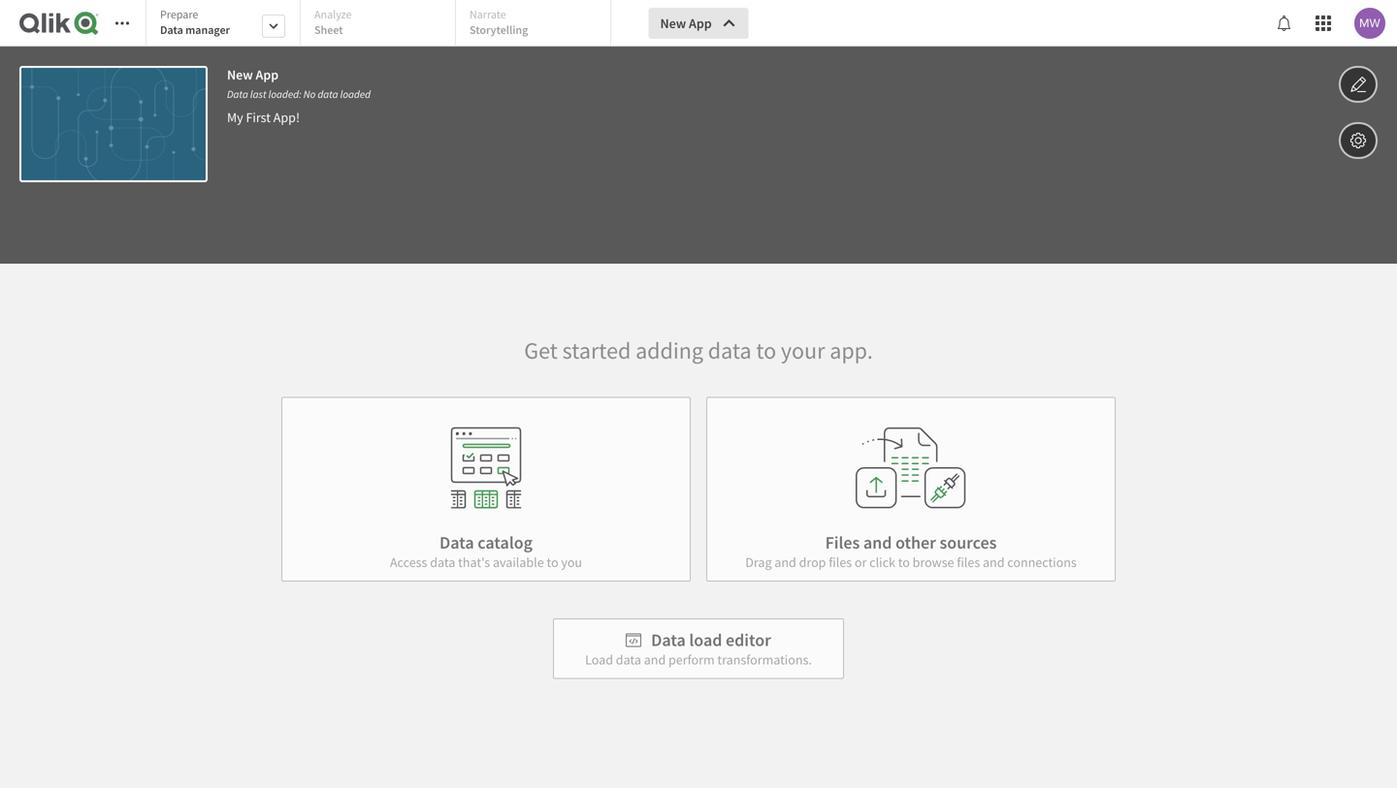 Task type: locate. For each thing, give the bounding box(es) containing it.
new inside button
[[660, 15, 686, 32]]

files
[[825, 532, 860, 554]]

transformations.
[[717, 651, 812, 669]]

0 vertical spatial app
[[689, 15, 712, 32]]

to left you
[[547, 554, 558, 571]]

data
[[160, 22, 183, 37], [227, 87, 248, 101], [440, 532, 474, 554], [651, 630, 686, 651]]

adding
[[636, 336, 703, 365]]

data inside new app data last loaded: no data loaded my first app!
[[318, 87, 338, 101]]

1 vertical spatial new
[[227, 66, 253, 83]]

to right click
[[898, 554, 910, 571]]

files right browse
[[957, 554, 980, 571]]

new inside new app data last loaded: no data loaded my first app!
[[227, 66, 253, 83]]

edit image
[[1349, 73, 1367, 96]]

data
[[318, 87, 338, 101], [708, 336, 751, 365], [430, 554, 455, 571], [616, 651, 641, 669]]

prepare
[[160, 7, 198, 22]]

and
[[863, 532, 892, 554], [774, 554, 796, 571], [983, 554, 1005, 571], [644, 651, 666, 669]]

toolbar
[[0, 0, 1397, 264]]

1 horizontal spatial app
[[689, 15, 712, 32]]

data right the no
[[318, 87, 338, 101]]

loaded:
[[268, 87, 301, 101]]

prepare data manager
[[160, 7, 230, 37]]

manager
[[185, 22, 230, 37]]

2 horizontal spatial to
[[898, 554, 910, 571]]

0 horizontal spatial to
[[547, 554, 558, 571]]

data left last
[[227, 87, 248, 101]]

connections
[[1007, 554, 1077, 571]]

or
[[855, 554, 867, 571]]

new
[[660, 15, 686, 32], [227, 66, 253, 83]]

1 horizontal spatial files
[[957, 554, 980, 571]]

to inside data catalog access data that's available to you
[[547, 554, 558, 571]]

1 horizontal spatial to
[[756, 336, 776, 365]]

app inside new app data last loaded: no data loaded my first app!
[[256, 66, 279, 83]]

last
[[250, 87, 266, 101]]

to left the your
[[756, 336, 776, 365]]

app!
[[273, 109, 300, 126]]

data load editor
[[651, 630, 771, 651]]

drag
[[745, 554, 772, 571]]

click
[[869, 554, 895, 571]]

maria williams image
[[1354, 8, 1385, 39]]

app
[[689, 15, 712, 32], [256, 66, 279, 83]]

my
[[227, 109, 243, 126]]

new app button
[[649, 8, 749, 39]]

0 horizontal spatial new
[[227, 66, 253, 83]]

app for new app data last loaded: no data loaded my first app!
[[256, 66, 279, 83]]

0 horizontal spatial files
[[829, 554, 852, 571]]

app inside button
[[689, 15, 712, 32]]

data left that's on the left
[[430, 554, 455, 571]]

started
[[562, 336, 631, 365]]

data left catalog
[[440, 532, 474, 554]]

sources
[[940, 532, 997, 554]]

files
[[829, 554, 852, 571], [957, 554, 980, 571]]

files and other sources drag and drop files or click to browse files and connections
[[745, 532, 1077, 571]]

app options image
[[1349, 129, 1367, 152]]

files left or
[[829, 554, 852, 571]]

data inside data catalog access data that's available to you
[[440, 532, 474, 554]]

to
[[756, 336, 776, 365], [547, 554, 558, 571], [898, 554, 910, 571]]

1 vertical spatial app
[[256, 66, 279, 83]]

0 horizontal spatial app
[[256, 66, 279, 83]]

get started adding data to your app. application
[[0, 0, 1397, 789]]

data catalog access data that's available to you
[[390, 532, 582, 571]]

load
[[689, 630, 722, 651]]

data down prepare
[[160, 22, 183, 37]]

drop
[[799, 554, 826, 571]]

new app
[[660, 15, 712, 32]]

1 horizontal spatial new
[[660, 15, 686, 32]]

app for new app
[[689, 15, 712, 32]]

1 files from the left
[[829, 554, 852, 571]]

your
[[781, 336, 825, 365]]

data inside data catalog access data that's available to you
[[430, 554, 455, 571]]

0 vertical spatial new
[[660, 15, 686, 32]]

new app data last loaded: no data loaded my first app!
[[227, 66, 371, 126]]

to inside files and other sources drag and drop files or click to browse files and connections
[[898, 554, 910, 571]]



Task type: describe. For each thing, give the bounding box(es) containing it.
new for new app
[[660, 15, 686, 32]]

and right files
[[863, 532, 892, 554]]

no
[[303, 87, 316, 101]]

get started adding data to your app.
[[524, 336, 873, 365]]

get
[[524, 336, 558, 365]]

data right adding
[[708, 336, 751, 365]]

browse
[[913, 554, 954, 571]]

and right drag
[[774, 554, 796, 571]]

perform
[[668, 651, 715, 669]]

and left perform at the bottom of the page
[[644, 651, 666, 669]]

access
[[390, 554, 427, 571]]

2 files from the left
[[957, 554, 980, 571]]

first
[[246, 109, 271, 126]]

app.
[[830, 336, 873, 365]]

new for new app data last loaded: no data loaded my first app!
[[227, 66, 253, 83]]

catalog
[[478, 532, 533, 554]]

data right the load
[[616, 651, 641, 669]]

toolbar containing new app
[[0, 0, 1397, 264]]

other
[[895, 532, 936, 554]]

and left connections
[[983, 554, 1005, 571]]

load data and perform transformations.
[[585, 651, 812, 669]]

that's
[[458, 554, 490, 571]]

editor
[[726, 630, 771, 651]]

data left load at the bottom
[[651, 630, 686, 651]]

available
[[493, 554, 544, 571]]

data inside prepare data manager
[[160, 22, 183, 37]]

loaded
[[340, 87, 371, 101]]

data inside new app data last loaded: no data loaded my first app!
[[227, 87, 248, 101]]

you
[[561, 554, 582, 571]]

load
[[585, 651, 613, 669]]



Task type: vqa. For each thing, say whether or not it's contained in the screenshot.
Storage to the left
no



